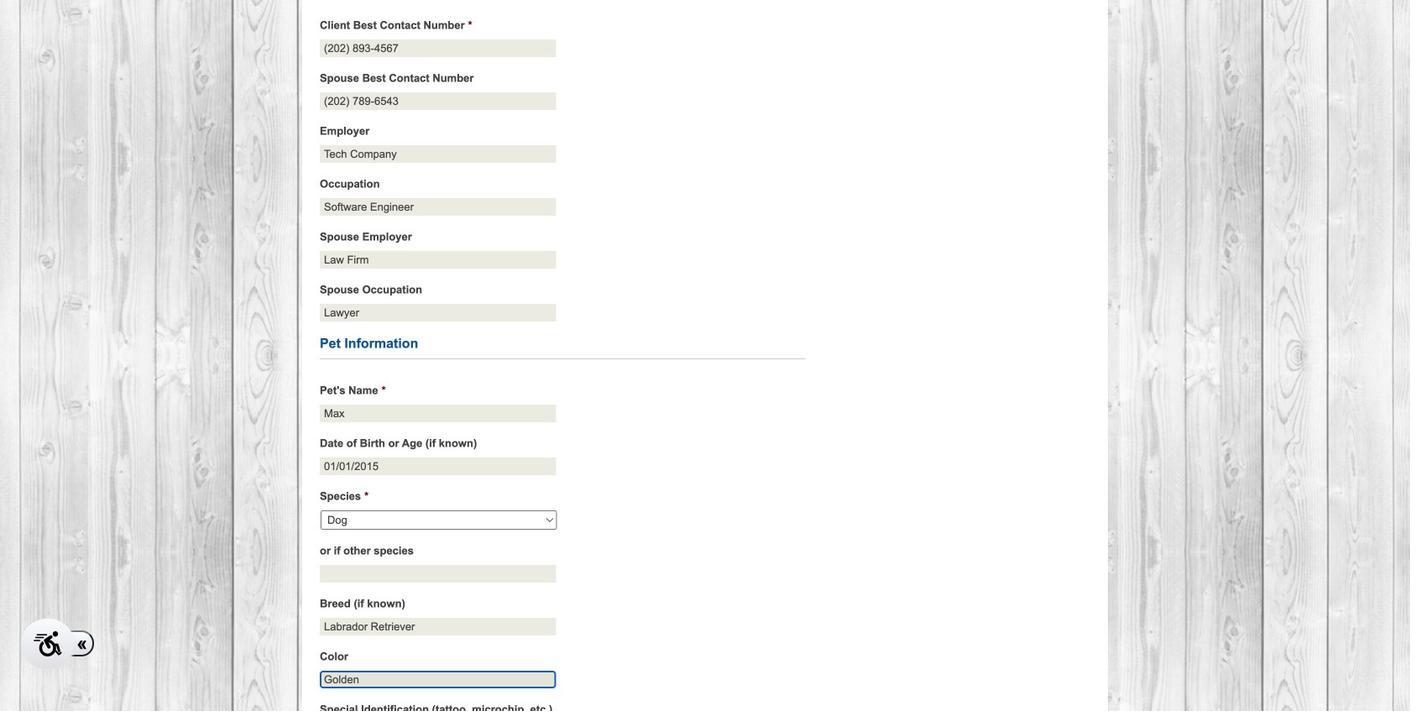 Task type: locate. For each thing, give the bounding box(es) containing it.
None text field
[[320, 39, 556, 57], [320, 198, 556, 216], [320, 251, 556, 269], [320, 304, 556, 322], [320, 405, 556, 422], [320, 671, 556, 689], [320, 39, 556, 57], [320, 198, 556, 216], [320, 251, 556, 269], [320, 304, 556, 322], [320, 405, 556, 422], [320, 671, 556, 689]]

None text field
[[320, 92, 556, 110], [320, 145, 556, 163], [320, 458, 556, 475], [320, 565, 556, 583], [320, 618, 556, 636], [320, 92, 556, 110], [320, 145, 556, 163], [320, 458, 556, 475], [320, 565, 556, 583], [320, 618, 556, 636]]



Task type: describe. For each thing, give the bounding box(es) containing it.
wheelchair image
[[34, 632, 62, 657]]



